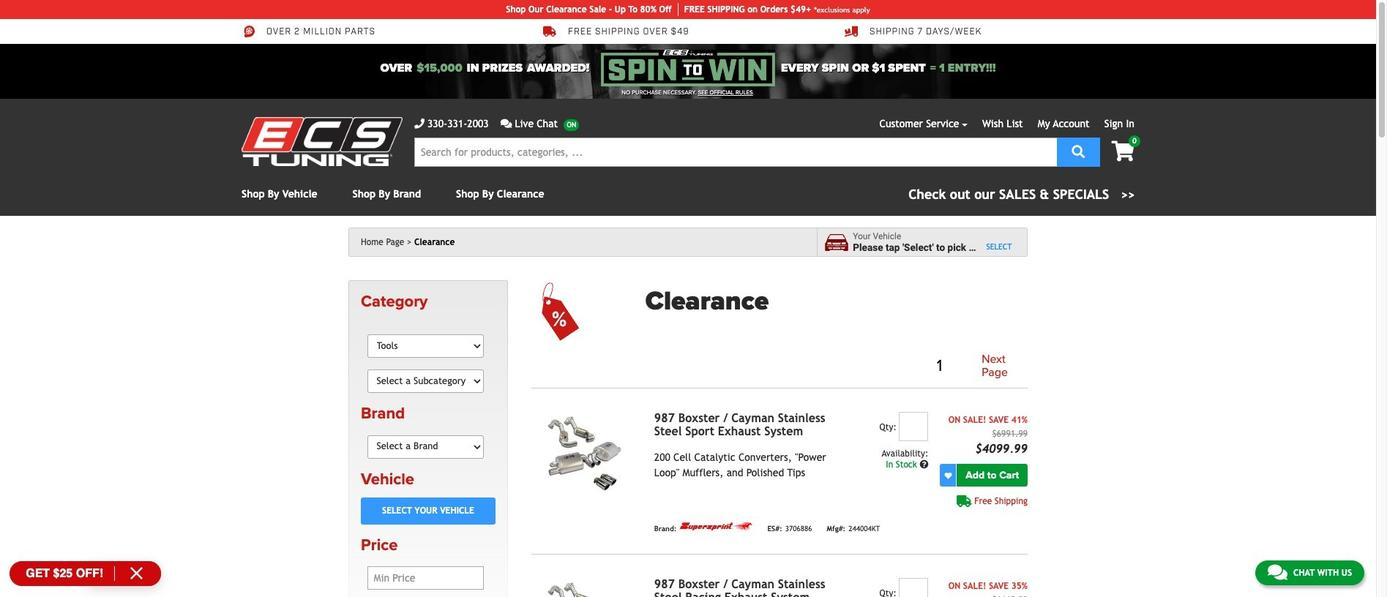 Task type: locate. For each thing, give the bounding box(es) containing it.
None number field
[[899, 412, 929, 442], [899, 578, 929, 597], [899, 412, 929, 442], [899, 578, 929, 597]]

ecs tuning image
[[242, 117, 403, 166]]

comments image
[[501, 119, 512, 129]]

es#3706886 - 244004kt - 987 boxster / cayman stainless steel sport exhaust system - 200 cell catalytic converters, "power loop" mufflers, and polished tips - supersprint - porsche image
[[531, 412, 643, 496]]

paginated product list navigation navigation
[[646, 351, 1028, 382]]

ecs tuning 'spin to win' contest logo image
[[601, 50, 775, 86]]

phone image
[[414, 119, 425, 129]]

search image
[[1072, 145, 1085, 158]]

add to wish list image
[[945, 472, 952, 479]]



Task type: describe. For each thing, give the bounding box(es) containing it.
supersprint - corporate logo image
[[680, 522, 753, 532]]

es#3706938 - 243904kt - 987 boxster / cayman stainless steel racing exhaust system - 200 cell catalytic converters, racing mufflers, and polished tips - supersprint - porsche image
[[531, 578, 643, 597]]

comments image
[[1268, 564, 1288, 581]]

question circle image
[[920, 461, 929, 469]]

Search text field
[[414, 138, 1057, 167]]

Min Price number field
[[367, 567, 484, 590]]



Task type: vqa. For each thing, say whether or not it's contained in the screenshot.
top Armrest
no



